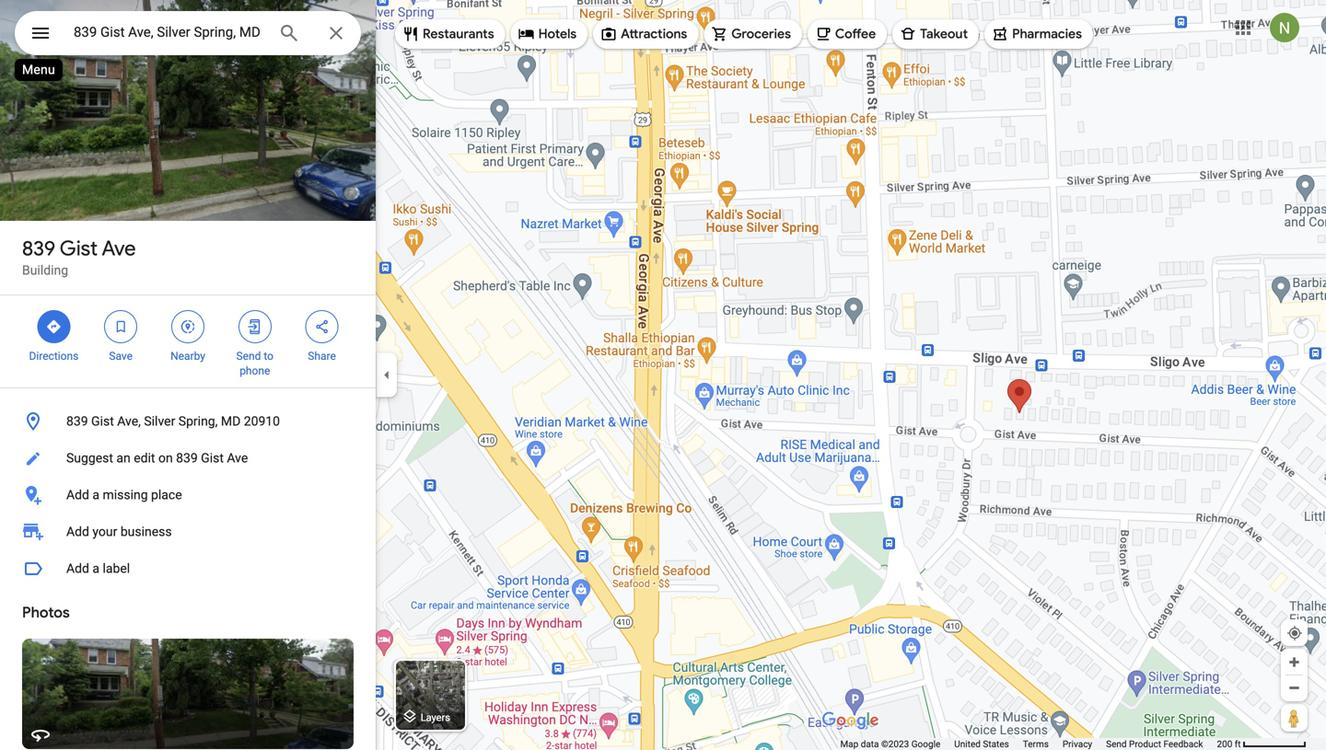 Task type: locate. For each thing, give the bounding box(es) containing it.
1 a from the top
[[92, 488, 99, 503]]

839
[[22, 236, 55, 262], [66, 414, 88, 429], [176, 451, 198, 466]]


[[314, 317, 330, 337]]

add your business
[[66, 525, 172, 540]]

839 Gist Ave, Silver Spring, MD 20910 field
[[15, 11, 361, 55]]

attractions
[[621, 26, 687, 42]]

show street view coverage image
[[1281, 705, 1308, 732]]

add
[[66, 488, 89, 503], [66, 525, 89, 540], [66, 561, 89, 577]]

0 vertical spatial 839
[[22, 236, 55, 262]]

add for add a label
[[66, 561, 89, 577]]

0 vertical spatial add
[[66, 488, 89, 503]]

839 right on
[[176, 451, 198, 466]]

suggest an edit on 839 gist ave
[[66, 451, 248, 466]]

share
[[308, 350, 336, 363]]

footer
[[840, 739, 1217, 751]]

suggest an edit on 839 gist ave button
[[0, 440, 376, 477]]

map
[[840, 739, 859, 750]]

0 vertical spatial send
[[236, 350, 261, 363]]

add left your
[[66, 525, 89, 540]]

silver
[[144, 414, 175, 429]]

add a label button
[[0, 551, 376, 588]]

send up phone
[[236, 350, 261, 363]]

send inside the send to phone
[[236, 350, 261, 363]]

ave
[[102, 236, 136, 262], [227, 451, 248, 466]]

google account: natalie lubich  
(natalie.lubich@adept.ai) image
[[1270, 13, 1300, 42]]

1 vertical spatial ave
[[227, 451, 248, 466]]

gist down the spring,
[[201, 451, 224, 466]]

2 vertical spatial gist
[[201, 451, 224, 466]]

0 vertical spatial a
[[92, 488, 99, 503]]

 button
[[15, 11, 66, 59]]

hotels button
[[511, 12, 588, 56]]

takeout
[[920, 26, 968, 42]]

ave up 
[[102, 236, 136, 262]]

edit
[[134, 451, 155, 466]]

3 add from the top
[[66, 561, 89, 577]]


[[180, 317, 196, 337]]

1 vertical spatial add
[[66, 525, 89, 540]]

a left missing
[[92, 488, 99, 503]]

an
[[116, 451, 131, 466]]

send inside button
[[1106, 739, 1127, 750]]

1 vertical spatial send
[[1106, 739, 1127, 750]]

add left label
[[66, 561, 89, 577]]

0 horizontal spatial 839
[[22, 236, 55, 262]]

839 gist ave, silver spring, md 20910
[[66, 414, 280, 429]]

add for add your business
[[66, 525, 89, 540]]

a
[[92, 488, 99, 503], [92, 561, 99, 577]]

footer containing map data ©2023 google
[[840, 739, 1217, 751]]

0 vertical spatial gist
[[60, 236, 98, 262]]

to
[[264, 350, 274, 363]]

nearby
[[170, 350, 205, 363]]

2 vertical spatial add
[[66, 561, 89, 577]]

1 horizontal spatial send
[[1106, 739, 1127, 750]]

1 vertical spatial a
[[92, 561, 99, 577]]

building
[[22, 263, 68, 278]]

2 add from the top
[[66, 525, 89, 540]]

None field
[[74, 21, 263, 43]]

label
[[103, 561, 130, 577]]

839 up suggest
[[66, 414, 88, 429]]

ave inside "839 gist ave building"
[[102, 236, 136, 262]]

 search field
[[15, 11, 361, 59]]

directions
[[29, 350, 79, 363]]

privacy
[[1063, 739, 1093, 750]]

200
[[1217, 739, 1233, 750]]

united
[[955, 739, 981, 750]]

0 horizontal spatial ave
[[102, 236, 136, 262]]

839 up building
[[22, 236, 55, 262]]

1 vertical spatial gist
[[91, 414, 114, 429]]

footer inside 'google maps' element
[[840, 739, 1217, 751]]

gist
[[60, 236, 98, 262], [91, 414, 114, 429], [201, 451, 224, 466]]

gist up building
[[60, 236, 98, 262]]

united states button
[[955, 739, 1009, 751]]

2 a from the top
[[92, 561, 99, 577]]

send left "product"
[[1106, 739, 1127, 750]]

2 horizontal spatial 839
[[176, 451, 198, 466]]

ave down md
[[227, 451, 248, 466]]

839 for ave,
[[66, 414, 88, 429]]

add a missing place button
[[0, 477, 376, 514]]

send for send to phone
[[236, 350, 261, 363]]

data
[[861, 739, 879, 750]]

google
[[912, 739, 941, 750]]

a left label
[[92, 561, 99, 577]]

1 vertical spatial 839
[[66, 414, 88, 429]]

1 horizontal spatial ave
[[227, 451, 248, 466]]

states
[[983, 739, 1009, 750]]

gist inside "839 gist ave building"
[[60, 236, 98, 262]]

send
[[236, 350, 261, 363], [1106, 739, 1127, 750]]

839 inside "839 gist ave building"
[[22, 236, 55, 262]]

0 horizontal spatial send
[[236, 350, 261, 363]]

terms
[[1023, 739, 1049, 750]]

collapse side panel image
[[377, 365, 397, 385]]

md
[[221, 414, 241, 429]]

839 gist ave, silver spring, md 20910 button
[[0, 403, 376, 440]]

takeout button
[[893, 12, 979, 56]]

0 vertical spatial ave
[[102, 236, 136, 262]]

gist left ave,
[[91, 414, 114, 429]]

1 horizontal spatial 839
[[66, 414, 88, 429]]

actions for 839 gist ave region
[[0, 296, 376, 388]]

1 add from the top
[[66, 488, 89, 503]]

add down suggest
[[66, 488, 89, 503]]

send for send product feedback
[[1106, 739, 1127, 750]]



Task type: describe. For each thing, give the bounding box(es) containing it.
spring,
[[178, 414, 218, 429]]


[[29, 20, 52, 47]]

product
[[1129, 739, 1162, 750]]

ave,
[[117, 414, 141, 429]]

privacy button
[[1063, 739, 1093, 751]]

send product feedback button
[[1106, 739, 1203, 751]]

groceries
[[732, 26, 791, 42]]

united states
[[955, 739, 1009, 750]]

a for label
[[92, 561, 99, 577]]

map data ©2023 google
[[840, 739, 941, 750]]

google maps element
[[0, 0, 1326, 751]]

pharmacies button
[[985, 12, 1093, 56]]

20910
[[244, 414, 280, 429]]

200 ft
[[1217, 739, 1241, 750]]

terms button
[[1023, 739, 1049, 751]]

200 ft button
[[1217, 739, 1307, 750]]

attractions button
[[593, 12, 698, 56]]

on
[[158, 451, 173, 466]]

show your location image
[[1287, 625, 1303, 642]]

839 for ave
[[22, 236, 55, 262]]

hotels
[[539, 26, 577, 42]]

your
[[92, 525, 117, 540]]

restaurants
[[423, 26, 494, 42]]

business
[[120, 525, 172, 540]]

gist for ave,
[[91, 414, 114, 429]]

839 gist ave building
[[22, 236, 136, 278]]

a for missing
[[92, 488, 99, 503]]

photos
[[22, 604, 70, 623]]

send to phone
[[236, 350, 274, 378]]

coffee
[[835, 26, 876, 42]]

groceries button
[[704, 12, 802, 56]]

ave inside button
[[227, 451, 248, 466]]

send product feedback
[[1106, 739, 1203, 750]]


[[46, 317, 62, 337]]

save
[[109, 350, 133, 363]]

gist for ave
[[60, 236, 98, 262]]

restaurants button
[[395, 12, 505, 56]]


[[113, 317, 129, 337]]

839 gist ave main content
[[0, 0, 376, 751]]

coffee button
[[808, 12, 887, 56]]

add a missing place
[[66, 488, 182, 503]]

phone
[[240, 365, 270, 378]]

place
[[151, 488, 182, 503]]

missing
[[103, 488, 148, 503]]


[[247, 317, 263, 337]]

layers
[[421, 712, 450, 724]]

pharmacies
[[1012, 26, 1082, 42]]

zoom out image
[[1288, 682, 1302, 695]]

add a label
[[66, 561, 130, 577]]

zoom in image
[[1288, 656, 1302, 670]]

add your business link
[[0, 514, 376, 551]]

©2023
[[881, 739, 909, 750]]

add for add a missing place
[[66, 488, 89, 503]]

2 vertical spatial 839
[[176, 451, 198, 466]]

suggest
[[66, 451, 113, 466]]

none field inside "839 gist ave, silver spring, md 20910" field
[[74, 21, 263, 43]]

ft
[[1235, 739, 1241, 750]]

feedback
[[1164, 739, 1203, 750]]



Task type: vqa. For each thing, say whether or not it's contained in the screenshot.
Attractions
yes



